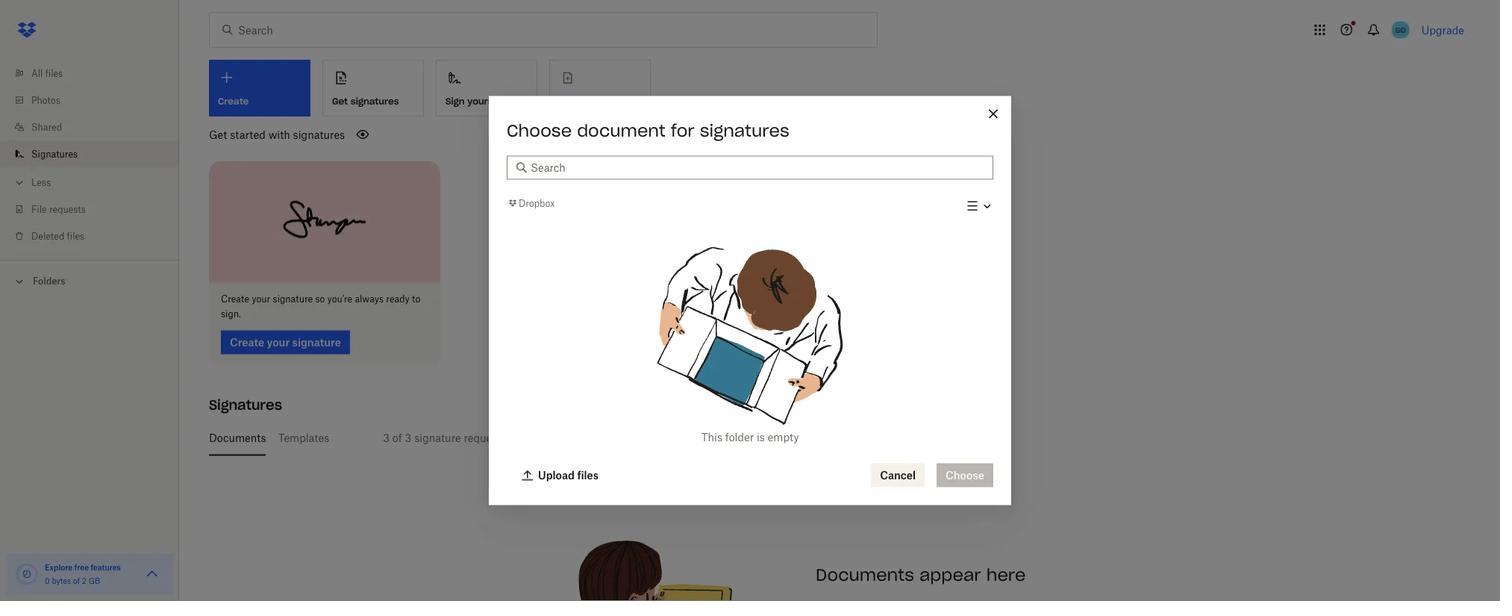 Task type: vqa. For each thing, say whether or not it's contained in the screenshot.
Search text box
yes



Task type: locate. For each thing, give the bounding box(es) containing it.
started
[[230, 128, 266, 141]]

1 horizontal spatial get
[[332, 95, 348, 107]]

1 horizontal spatial requests
[[464, 432, 507, 444]]

tab list
[[209, 420, 1459, 456]]

0 horizontal spatial files
[[45, 68, 63, 79]]

signatures for choose document for signatures
[[700, 120, 790, 141]]

upload
[[538, 469, 575, 482]]

requests
[[49, 203, 86, 215], [464, 432, 507, 444]]

signatures inside choose document for signatures dialog
[[700, 120, 790, 141]]

signature
[[273, 293, 313, 305], [415, 432, 461, 444]]

files
[[45, 68, 63, 79], [67, 230, 84, 242], [577, 469, 599, 482]]

of inside tab list
[[393, 432, 402, 444]]

document
[[577, 120, 666, 141]]

0 horizontal spatial requests
[[49, 203, 86, 215]]

choose
[[507, 120, 572, 141]]

1 horizontal spatial is
[[757, 431, 765, 444]]

is
[[757, 431, 765, 444], [671, 432, 679, 444]]

1 vertical spatial documents
[[816, 564, 915, 585]]

1 horizontal spatial of
[[393, 432, 402, 444]]

get started with signatures
[[209, 128, 345, 141]]

upload files
[[538, 469, 599, 482]]

yourself right the 'signing'
[[629, 432, 668, 444]]

signatures
[[351, 95, 399, 107], [700, 120, 790, 141], [293, 128, 345, 141]]

sign
[[446, 95, 465, 107]]

0 vertical spatial yourself
[[468, 95, 505, 107]]

gb
[[89, 576, 100, 585]]

1 horizontal spatial signatures
[[209, 396, 282, 414]]

upgrade link
[[1422, 24, 1465, 36]]

requests right file
[[49, 203, 86, 215]]

1 horizontal spatial documents
[[816, 564, 915, 585]]

list containing all files
[[0, 51, 179, 260]]

explore
[[45, 563, 73, 572]]

2 horizontal spatial signatures
[[700, 120, 790, 141]]

dropbox
[[519, 197, 555, 209]]

documents appear here
[[816, 564, 1026, 585]]

3
[[383, 432, 390, 444], [405, 432, 412, 444]]

photos
[[31, 94, 60, 106]]

1 3 from the left
[[383, 432, 390, 444]]

0 vertical spatial documents
[[209, 432, 266, 444]]

this
[[701, 431, 723, 444]]

appear
[[920, 564, 982, 585]]

1 vertical spatial get
[[209, 128, 227, 141]]

is inside choose document for signatures dialog
[[757, 431, 765, 444]]

so
[[315, 293, 325, 305]]

get up get started with signatures
[[332, 95, 348, 107]]

0 vertical spatial files
[[45, 68, 63, 79]]

photos link
[[12, 87, 179, 113]]

shared
[[31, 121, 62, 133]]

1 vertical spatial files
[[67, 230, 84, 242]]

0 horizontal spatial signatures
[[293, 128, 345, 141]]

get inside button
[[332, 95, 348, 107]]

templates
[[278, 432, 329, 444]]

files right deleted
[[67, 230, 84, 242]]

quota usage element
[[15, 562, 39, 586]]

1 vertical spatial yourself
[[629, 432, 668, 444]]

documents inside tab list
[[209, 432, 266, 444]]

1 horizontal spatial signatures
[[351, 95, 399, 107]]

0 vertical spatial signature
[[273, 293, 313, 305]]

this
[[528, 432, 547, 444]]

0 horizontal spatial yourself
[[468, 95, 505, 107]]

month.
[[550, 432, 584, 444]]

requests left left
[[464, 432, 507, 444]]

get for get started with signatures
[[209, 128, 227, 141]]

0 vertical spatial of
[[393, 432, 402, 444]]

create your signature so you're always ready to sign.
[[221, 293, 421, 320]]

0 horizontal spatial signature
[[273, 293, 313, 305]]

1 vertical spatial of
[[73, 576, 80, 585]]

2 vertical spatial files
[[577, 469, 599, 482]]

templates tab
[[278, 420, 329, 456]]

ready
[[386, 293, 410, 305]]

1 vertical spatial signatures
[[209, 396, 282, 414]]

1 horizontal spatial yourself
[[629, 432, 668, 444]]

1 vertical spatial signature
[[415, 432, 461, 444]]

files inside button
[[577, 469, 599, 482]]

0 horizontal spatial of
[[73, 576, 80, 585]]

get left the 'started'
[[209, 128, 227, 141]]

documents tab
[[209, 420, 266, 456]]

2 horizontal spatial files
[[577, 469, 599, 482]]

here
[[987, 564, 1026, 585]]

is right "folder"
[[757, 431, 765, 444]]

explore free features 0 bytes of 2 gb
[[45, 563, 121, 585]]

for
[[671, 120, 695, 141]]

signatures up documents tab
[[209, 396, 282, 414]]

0 vertical spatial requests
[[49, 203, 86, 215]]

documents
[[209, 432, 266, 444], [816, 564, 915, 585]]

get
[[332, 95, 348, 107], [209, 128, 227, 141]]

0 vertical spatial get
[[332, 95, 348, 107]]

0 horizontal spatial signatures
[[31, 148, 78, 159]]

of
[[393, 432, 402, 444], [73, 576, 80, 585]]

features
[[91, 563, 121, 572]]

list
[[0, 51, 179, 260]]

1 horizontal spatial 3
[[405, 432, 412, 444]]

this folder is empty
[[701, 431, 799, 444]]

choose document for signatures
[[507, 120, 790, 141]]

0 horizontal spatial 3
[[383, 432, 390, 444]]

documents for documents
[[209, 432, 266, 444]]

0 vertical spatial signatures
[[31, 148, 78, 159]]

always
[[355, 293, 384, 305]]

1 horizontal spatial files
[[67, 230, 84, 242]]

get signatures button
[[323, 60, 424, 116]]

signatures inside list item
[[31, 148, 78, 159]]

signatures down shared
[[31, 148, 78, 159]]

is left unlimited.
[[671, 432, 679, 444]]

files right upload
[[577, 469, 599, 482]]

sign yourself button
[[436, 60, 538, 116]]

0 horizontal spatial get
[[209, 128, 227, 141]]

files for upload files
[[577, 469, 599, 482]]

documents for documents appear here
[[816, 564, 915, 585]]

free
[[74, 563, 89, 572]]

3 of 3 signature requests left this month. signing yourself is unlimited.
[[383, 432, 732, 444]]

files right all
[[45, 68, 63, 79]]

all files
[[31, 68, 63, 79]]

signatures
[[31, 148, 78, 159], [209, 396, 282, 414]]

yourself right sign
[[468, 95, 505, 107]]

yourself
[[468, 95, 505, 107], [629, 432, 668, 444]]

1 vertical spatial requests
[[464, 432, 507, 444]]

0 horizontal spatial is
[[671, 432, 679, 444]]

folder
[[726, 431, 754, 444]]

0 horizontal spatial documents
[[209, 432, 266, 444]]



Task type: describe. For each thing, give the bounding box(es) containing it.
0
[[45, 576, 50, 585]]

upgrade
[[1422, 24, 1465, 36]]

signatures list item
[[0, 140, 179, 167]]

you're
[[327, 293, 353, 305]]

sign.
[[221, 308, 241, 320]]

yourself inside button
[[468, 95, 505, 107]]

requests inside tab list
[[464, 432, 507, 444]]

to
[[412, 293, 421, 305]]

dropbox image
[[12, 15, 42, 45]]

files for deleted files
[[67, 230, 84, 242]]

files for all files
[[45, 68, 63, 79]]

bytes
[[52, 576, 71, 585]]

1 horizontal spatial signature
[[415, 432, 461, 444]]

2
[[82, 576, 87, 585]]

cancel
[[880, 469, 916, 482]]

get signatures
[[332, 95, 399, 107]]

sign yourself
[[446, 95, 505, 107]]

folders
[[33, 276, 65, 287]]

shared link
[[12, 113, 179, 140]]

signatures link
[[12, 140, 179, 167]]

of inside explore free features 0 bytes of 2 gb
[[73, 576, 80, 585]]

tab list containing documents
[[209, 420, 1459, 456]]

get for get signatures
[[332, 95, 348, 107]]

cancel button
[[871, 463, 925, 487]]

create
[[221, 293, 249, 305]]

file
[[31, 203, 47, 215]]

signature inside create your signature so you're always ready to sign.
[[273, 293, 313, 305]]

file requests link
[[12, 196, 179, 222]]

choose document for signatures dialog
[[489, 96, 1012, 505]]

less
[[31, 177, 51, 188]]

folders button
[[0, 270, 179, 292]]

deleted
[[31, 230, 64, 242]]

is inside tab list
[[671, 432, 679, 444]]

unlimited.
[[682, 432, 732, 444]]

signatures for get started with signatures
[[293, 128, 345, 141]]

file requests
[[31, 203, 86, 215]]

signatures inside get signatures button
[[351, 95, 399, 107]]

Search text field
[[531, 159, 985, 176]]

with
[[269, 128, 290, 141]]

empty
[[768, 431, 799, 444]]

2 3 from the left
[[405, 432, 412, 444]]

deleted files link
[[12, 222, 179, 249]]

upload files button
[[513, 463, 608, 487]]

dropbox link
[[507, 196, 555, 210]]

deleted files
[[31, 230, 84, 242]]

less image
[[12, 175, 27, 190]]

signing
[[587, 432, 626, 444]]

all
[[31, 68, 43, 79]]

all files link
[[12, 60, 179, 87]]

your
[[252, 293, 270, 305]]

left
[[509, 432, 526, 444]]



